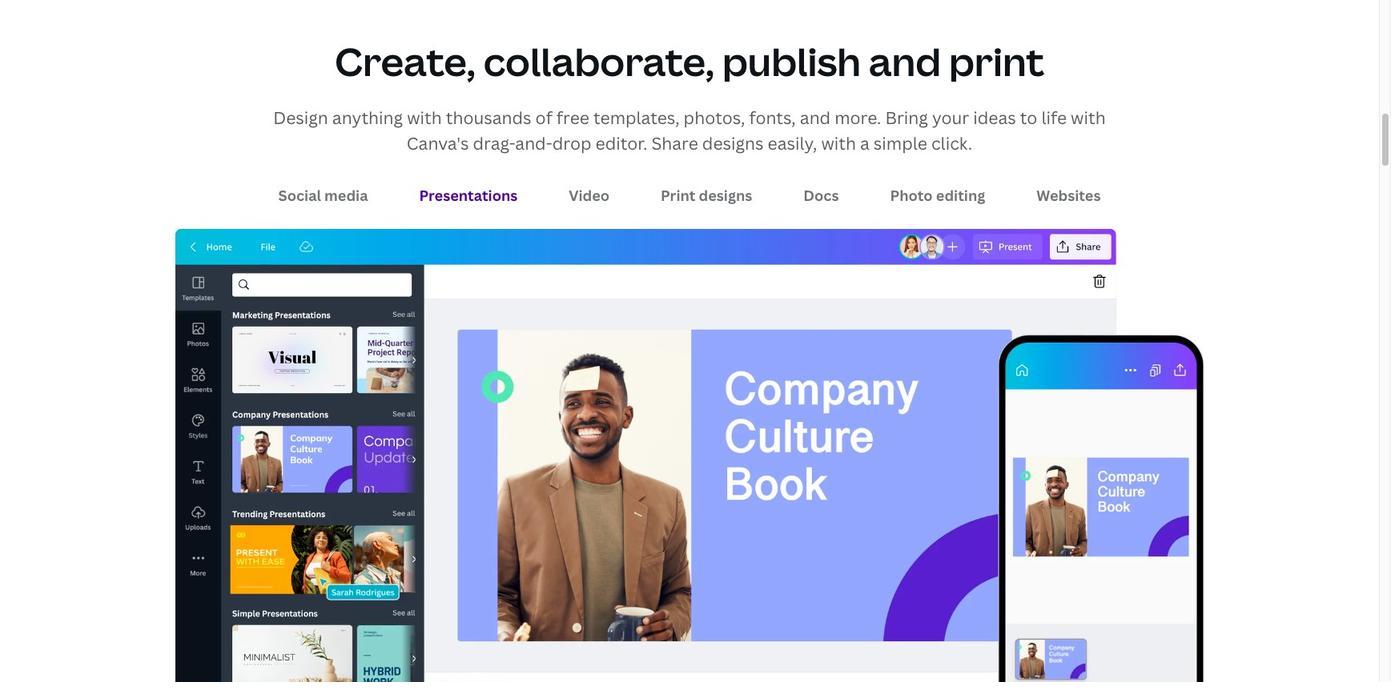 Task type: vqa. For each thing, say whether or not it's contained in the screenshot.
Social Media LINK
no



Task type: describe. For each thing, give the bounding box(es) containing it.
editor.
[[596, 132, 648, 154]]

collaborate,
[[484, 35, 715, 87]]

print designs button
[[652, 180, 762, 212]]

anything
[[332, 107, 403, 129]]

more.
[[835, 107, 882, 129]]

and-
[[516, 132, 553, 154]]

a
[[861, 132, 870, 154]]

1 horizontal spatial and
[[869, 35, 942, 87]]

presentations
[[420, 186, 518, 205]]

life
[[1042, 107, 1067, 129]]

social media
[[279, 186, 368, 205]]

social media button
[[269, 180, 378, 212]]

video button
[[560, 180, 620, 212]]

print
[[950, 35, 1045, 87]]

bring
[[886, 107, 929, 129]]

media
[[325, 186, 368, 205]]

photos,
[[684, 107, 746, 129]]

of
[[536, 107, 553, 129]]

print
[[661, 186, 696, 205]]

0 horizontal spatial with
[[407, 107, 442, 129]]

1 horizontal spatial with
[[822, 132, 857, 154]]

tab list containing social media
[[175, 177, 1204, 216]]

drop
[[553, 132, 592, 154]]

your
[[933, 107, 970, 129]]



Task type: locate. For each thing, give the bounding box(es) containing it.
canva's
[[407, 132, 469, 154]]

templates,
[[594, 107, 680, 129]]

design
[[274, 107, 328, 129]]

photo editing
[[891, 186, 986, 205]]

websites
[[1037, 186, 1101, 205]]

presentations button
[[410, 180, 528, 212]]

0 vertical spatial designs
[[703, 132, 764, 154]]

designs right print
[[699, 186, 753, 205]]

free
[[557, 107, 590, 129]]

with right life
[[1071, 107, 1106, 129]]

0 vertical spatial and
[[869, 35, 942, 87]]

fonts,
[[750, 107, 796, 129]]

designs inside button
[[699, 186, 753, 205]]

designs inside design anything with thousands of free templates, photos, fonts, and more. bring your ideas to life with canva's drag-and-drop editor. share designs easily, with a simple click.
[[703, 132, 764, 154]]

tab list
[[175, 177, 1204, 216]]

photo
[[891, 186, 933, 205]]

1 vertical spatial designs
[[699, 186, 753, 205]]

1 vertical spatial and
[[800, 107, 831, 129]]

websites button
[[1028, 180, 1111, 212]]

and
[[869, 35, 942, 87], [800, 107, 831, 129]]

designs down photos,
[[703, 132, 764, 154]]

share
[[652, 132, 699, 154]]

click.
[[932, 132, 973, 154]]

docs button
[[794, 180, 849, 212]]

thousands
[[446, 107, 532, 129]]

social
[[279, 186, 321, 205]]

create,
[[335, 35, 476, 87]]

and up bring
[[869, 35, 942, 87]]

2 horizontal spatial with
[[1071, 107, 1106, 129]]

print designs
[[661, 186, 753, 205]]

design anything with thousands of free templates, photos, fonts, and more. bring your ideas to life with canva's drag-and-drop editor. share designs easily, with a simple click.
[[274, 107, 1106, 154]]

and inside design anything with thousands of free templates, photos, fonts, and more. bring your ideas to life with canva's drag-and-drop editor. share designs easily, with a simple click.
[[800, 107, 831, 129]]

publish
[[723, 35, 861, 87]]

simple
[[874, 132, 928, 154]]

ideas
[[974, 107, 1017, 129]]

and up easily,
[[800, 107, 831, 129]]

drag-
[[473, 132, 516, 154]]

video
[[569, 186, 610, 205]]

easily,
[[768, 132, 818, 154]]

0 horizontal spatial and
[[800, 107, 831, 129]]

with left a
[[822, 132, 857, 154]]

with up canva's
[[407, 107, 442, 129]]

with
[[407, 107, 442, 129], [1071, 107, 1106, 129], [822, 132, 857, 154]]

to
[[1021, 107, 1038, 129]]

docs
[[804, 186, 839, 205]]

designs
[[703, 132, 764, 154], [699, 186, 753, 205]]

editing
[[937, 186, 986, 205]]

photo editing button
[[881, 180, 996, 212]]

create, collaborate, publish and print
[[335, 35, 1045, 87]]



